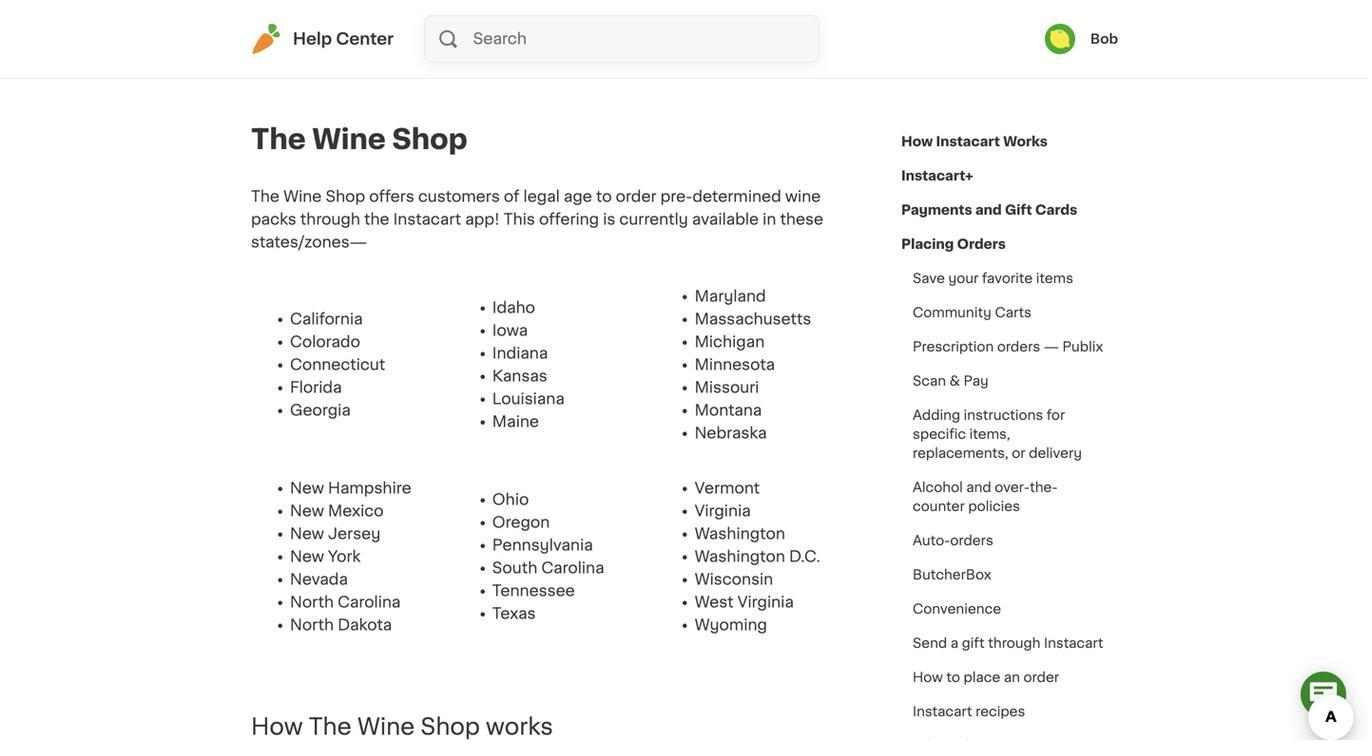 Task type: vqa. For each thing, say whether or not it's contained in the screenshot.
Send
yes



Task type: describe. For each thing, give the bounding box(es) containing it.
help center link
[[251, 24, 394, 54]]

california colorado connecticut florida georgia
[[290, 312, 385, 418]]

butcherbox
[[913, 569, 992, 582]]

in these states/zones—
[[251, 212, 824, 250]]

1 vertical spatial virginia
[[738, 595, 794, 611]]

nebraska
[[695, 426, 767, 441]]

mexico
[[328, 504, 384, 519]]

idaho iowa indiana kansas louisiana maine
[[492, 301, 565, 430]]

wisconsin
[[695, 573, 773, 588]]

a
[[951, 637, 959, 651]]

orders
[[957, 238, 1006, 251]]

california
[[290, 312, 363, 327]]

of
[[504, 189, 520, 204]]

cards
[[1036, 204, 1078, 217]]

shop for the wine shop
[[392, 126, 468, 153]]

prescription
[[913, 340, 994, 354]]

send a gift through instacart
[[913, 637, 1104, 651]]

your
[[949, 272, 979, 285]]

butcherbox link
[[902, 558, 1003, 593]]

auto-
[[913, 535, 950, 548]]

bob link
[[1045, 24, 1119, 54]]

save your favorite items
[[913, 272, 1074, 285]]

dakota
[[338, 618, 392, 633]]

the for the wine shop offers customers of legal age to order pre-determined wine packs through the instacart app! this offering is currently available
[[251, 189, 280, 204]]

orders for prescription
[[998, 340, 1041, 354]]

save your favorite items link
[[902, 262, 1085, 296]]

community carts
[[913, 306, 1032, 320]]

for
[[1047, 409, 1065, 422]]

Search search field
[[471, 16, 819, 62]]

the wine shop
[[251, 126, 468, 153]]

customers
[[418, 189, 500, 204]]

is
[[603, 212, 616, 227]]

orders for auto-
[[950, 535, 994, 548]]

adding
[[913, 409, 961, 422]]

4 new from the top
[[290, 550, 324, 565]]

how to place an order link
[[902, 661, 1071, 695]]

connecticut
[[290, 358, 385, 373]]

prescription orders — publix link
[[902, 330, 1115, 364]]

counter
[[913, 500, 965, 514]]

maine
[[492, 415, 539, 430]]

nevada
[[290, 573, 348, 588]]

3 new from the top
[[290, 527, 324, 542]]

age
[[564, 189, 592, 204]]

shop for the wine shop offers customers of legal age to order pre-determined wine packs through the instacart app! this offering is currently available
[[326, 189, 365, 204]]

favorite
[[982, 272, 1033, 285]]

florida
[[290, 380, 342, 396]]

2 vertical spatial wine
[[357, 716, 415, 739]]

hampshire
[[328, 481, 411, 496]]

0 vertical spatial virginia
[[695, 504, 751, 519]]

to inside the wine shop offers customers of legal age to order pre-determined wine packs through the instacart app! this offering is currently available
[[596, 189, 612, 204]]

instacart down place
[[913, 706, 973, 719]]

1 new from the top
[[290, 481, 324, 496]]

jersey
[[328, 527, 381, 542]]

the
[[364, 212, 390, 227]]

place
[[964, 671, 1001, 685]]

items,
[[970, 428, 1011, 441]]

south
[[492, 561, 538, 576]]

iowa
[[492, 323, 528, 339]]

help
[[293, 31, 332, 47]]

in
[[763, 212, 776, 227]]

2 vertical spatial shop
[[421, 716, 480, 739]]

payments and gift cards
[[902, 204, 1078, 217]]

convenience
[[913, 603, 1002, 616]]

offers
[[369, 189, 414, 204]]

placing orders
[[902, 238, 1006, 251]]

recipes
[[976, 706, 1026, 719]]

bob
[[1091, 32, 1119, 46]]

an
[[1004, 671, 1020, 685]]

new hampshire new mexico new jersey new york nevada north carolina north dakota
[[290, 481, 411, 633]]

wine for the wine shop
[[312, 126, 386, 153]]

help center
[[293, 31, 394, 47]]

how for how instacart works
[[902, 135, 933, 148]]

user avatar image
[[1045, 24, 1076, 54]]

&
[[950, 375, 961, 388]]

publix
[[1063, 340, 1104, 354]]

instacart recipes
[[913, 706, 1026, 719]]

instacart up how to place an order
[[1044, 637, 1104, 651]]

these
[[780, 212, 824, 227]]

currently
[[620, 212, 688, 227]]

send a gift through instacart link
[[902, 627, 1115, 661]]

app!
[[465, 212, 500, 227]]

how for how the wine shop works
[[251, 716, 303, 739]]

auto-orders link
[[902, 524, 1005, 558]]

and for alcohol
[[967, 481, 992, 495]]

—
[[1044, 340, 1059, 354]]

instacart+ link
[[902, 159, 974, 193]]

replacements,
[[913, 447, 1009, 460]]



Task type: locate. For each thing, give the bounding box(es) containing it.
0 horizontal spatial orders
[[950, 535, 994, 548]]

shop left works
[[421, 716, 480, 739]]

virginia down the wisconsin
[[738, 595, 794, 611]]

delivery
[[1029, 447, 1082, 460]]

pennsylvania
[[492, 538, 593, 554]]

shop
[[392, 126, 468, 153], [326, 189, 365, 204], [421, 716, 480, 739]]

0 vertical spatial how
[[902, 135, 933, 148]]

to left place
[[947, 671, 961, 685]]

carolina inside new hampshire new mexico new jersey new york nevada north carolina north dakota
[[338, 595, 401, 611]]

instacart inside the wine shop offers customers of legal age to order pre-determined wine packs through the instacart app! this offering is currently available
[[393, 212, 461, 227]]

and for payments
[[976, 204, 1002, 217]]

1 horizontal spatial through
[[988, 637, 1041, 651]]

west
[[695, 595, 734, 611]]

0 horizontal spatial through
[[300, 212, 360, 227]]

2 washington from the top
[[695, 550, 785, 565]]

michigan
[[695, 335, 765, 350]]

and inside alcohol and over-the- counter policies
[[967, 481, 992, 495]]

order
[[616, 189, 657, 204], [1024, 671, 1060, 685]]

community carts link
[[902, 296, 1043, 330]]

0 vertical spatial through
[[300, 212, 360, 227]]

over-
[[995, 481, 1030, 495]]

to inside how to place an order link
[[947, 671, 961, 685]]

massachusetts
[[695, 312, 812, 327]]

determined
[[693, 189, 782, 204]]

0 horizontal spatial to
[[596, 189, 612, 204]]

orders left —
[[998, 340, 1041, 354]]

orders inside "link"
[[998, 340, 1041, 354]]

order up currently
[[616, 189, 657, 204]]

maryland massachusetts michigan minnesota missouri montana nebraska
[[695, 289, 812, 441]]

0 vertical spatial shop
[[392, 126, 468, 153]]

0 vertical spatial north
[[290, 595, 334, 611]]

how instacart works
[[902, 135, 1048, 148]]

1 washington from the top
[[695, 527, 785, 542]]

instacart up instacart+
[[936, 135, 1001, 148]]

0 horizontal spatial carolina
[[338, 595, 401, 611]]

items
[[1036, 272, 1074, 285]]

0 vertical spatial and
[[976, 204, 1002, 217]]

instacart
[[936, 135, 1001, 148], [393, 212, 461, 227], [1044, 637, 1104, 651], [913, 706, 973, 719]]

to up is
[[596, 189, 612, 204]]

1 vertical spatial washington
[[695, 550, 785, 565]]

0 vertical spatial to
[[596, 189, 612, 204]]

or
[[1012, 447, 1026, 460]]

carts
[[995, 306, 1032, 320]]

wine inside the wine shop offers customers of legal age to order pre-determined wine packs through the instacart app! this offering is currently available
[[284, 189, 322, 204]]

works
[[486, 716, 553, 739]]

1 horizontal spatial order
[[1024, 671, 1060, 685]]

instacart+
[[902, 169, 974, 183]]

pre-
[[661, 189, 693, 204]]

new
[[290, 481, 324, 496], [290, 504, 324, 519], [290, 527, 324, 542], [290, 550, 324, 565]]

pay
[[964, 375, 989, 388]]

packs
[[251, 212, 296, 227]]

0 vertical spatial wine
[[312, 126, 386, 153]]

oregon
[[492, 515, 550, 531]]

works
[[1004, 135, 1048, 148]]

texas
[[492, 607, 536, 622]]

ohio
[[492, 493, 529, 508]]

gift
[[1005, 204, 1033, 217]]

missouri
[[695, 380, 759, 396]]

policies
[[969, 500, 1020, 514]]

adding instructions for specific items, replacements, or delivery link
[[902, 399, 1119, 471]]

how instacart works link
[[902, 125, 1048, 159]]

auto-orders
[[913, 535, 994, 548]]

1 vertical spatial to
[[947, 671, 961, 685]]

community
[[913, 306, 992, 320]]

2 vertical spatial the
[[309, 716, 352, 739]]

1 vertical spatial and
[[967, 481, 992, 495]]

and
[[976, 204, 1002, 217], [967, 481, 992, 495]]

1 vertical spatial north
[[290, 618, 334, 633]]

placing
[[902, 238, 954, 251]]

louisiana
[[492, 392, 565, 407]]

1 vertical spatial wine
[[284, 189, 322, 204]]

montana
[[695, 403, 762, 418]]

through inside the wine shop offers customers of legal age to order pre-determined wine packs through the instacart app! this offering is currently available
[[300, 212, 360, 227]]

adding instructions for specific items, replacements, or delivery
[[913, 409, 1082, 460]]

placing orders link
[[902, 227, 1006, 262]]

gift
[[962, 637, 985, 651]]

the wine shop offers customers of legal age to order pre-determined wine packs through the instacart app! this offering is currently available
[[251, 189, 821, 227]]

0 vertical spatial washington
[[695, 527, 785, 542]]

1 horizontal spatial orders
[[998, 340, 1041, 354]]

to
[[596, 189, 612, 204], [947, 671, 961, 685]]

how the wine shop works
[[251, 716, 553, 739]]

through
[[300, 212, 360, 227], [988, 637, 1041, 651]]

1 horizontal spatial to
[[947, 671, 961, 685]]

shop inside the wine shop offers customers of legal age to order pre-determined wine packs through the instacart app! this offering is currently available
[[326, 189, 365, 204]]

orders up butcherbox link
[[950, 535, 994, 548]]

payments
[[902, 204, 973, 217]]

1 horizontal spatial carolina
[[541, 561, 604, 576]]

1 vertical spatial through
[[988, 637, 1041, 651]]

0 vertical spatial orders
[[998, 340, 1041, 354]]

minnesota
[[695, 358, 775, 373]]

prescription orders — publix
[[913, 340, 1104, 354]]

shop up "the"
[[326, 189, 365, 204]]

indiana
[[492, 346, 548, 361]]

how
[[902, 135, 933, 148], [913, 671, 943, 685], [251, 716, 303, 739]]

0 horizontal spatial order
[[616, 189, 657, 204]]

north
[[290, 595, 334, 611], [290, 618, 334, 633]]

through up an at bottom
[[988, 637, 1041, 651]]

instructions
[[964, 409, 1044, 422]]

1 north from the top
[[290, 595, 334, 611]]

2 new from the top
[[290, 504, 324, 519]]

offering
[[539, 212, 599, 227]]

kansas
[[492, 369, 548, 384]]

and up policies
[[967, 481, 992, 495]]

vermont virginia washington washington d.c. wisconsin west virginia wyoming
[[695, 481, 821, 633]]

shop up customers
[[392, 126, 468, 153]]

and inside payments and gift cards link
[[976, 204, 1002, 217]]

how for how to place an order
[[913, 671, 943, 685]]

0 vertical spatial the
[[251, 126, 306, 153]]

available
[[692, 212, 759, 227]]

specific
[[913, 428, 966, 441]]

carolina down pennsylvania
[[541, 561, 604, 576]]

and left gift
[[976, 204, 1002, 217]]

the for the wine shop
[[251, 126, 306, 153]]

virginia down vermont
[[695, 504, 751, 519]]

save
[[913, 272, 945, 285]]

0 vertical spatial carolina
[[541, 561, 604, 576]]

1 vertical spatial how
[[913, 671, 943, 685]]

this
[[504, 212, 535, 227]]

carolina inside ohio oregon pennsylvania south carolina tennessee texas
[[541, 561, 604, 576]]

1 vertical spatial the
[[251, 189, 280, 204]]

wine for the wine shop offers customers of legal age to order pre-determined wine packs through the instacart app! this offering is currently available
[[284, 189, 322, 204]]

wine
[[785, 189, 821, 204]]

1 vertical spatial carolina
[[338, 595, 401, 611]]

tennessee
[[492, 584, 575, 599]]

york
[[328, 550, 361, 565]]

legal
[[524, 189, 560, 204]]

order right an at bottom
[[1024, 671, 1060, 685]]

georgia
[[290, 403, 351, 418]]

instacart down customers
[[393, 212, 461, 227]]

2 vertical spatial how
[[251, 716, 303, 739]]

1 vertical spatial orders
[[950, 535, 994, 548]]

order inside the wine shop offers customers of legal age to order pre-determined wine packs through the instacart app! this offering is currently available
[[616, 189, 657, 204]]

the-
[[1030, 481, 1058, 495]]

wine
[[312, 126, 386, 153], [284, 189, 322, 204], [357, 716, 415, 739]]

alcohol and over-the- counter policies link
[[902, 471, 1119, 524]]

1 vertical spatial order
[[1024, 671, 1060, 685]]

through up states/zones—
[[300, 212, 360, 227]]

1 vertical spatial shop
[[326, 189, 365, 204]]

2 north from the top
[[290, 618, 334, 633]]

carolina up dakota
[[338, 595, 401, 611]]

0 vertical spatial order
[[616, 189, 657, 204]]

payments and gift cards link
[[902, 193, 1078, 227]]

instacart image
[[251, 24, 282, 54]]

the
[[251, 126, 306, 153], [251, 189, 280, 204], [309, 716, 352, 739]]

the inside the wine shop offers customers of legal age to order pre-determined wine packs through the instacart app! this offering is currently available
[[251, 189, 280, 204]]



